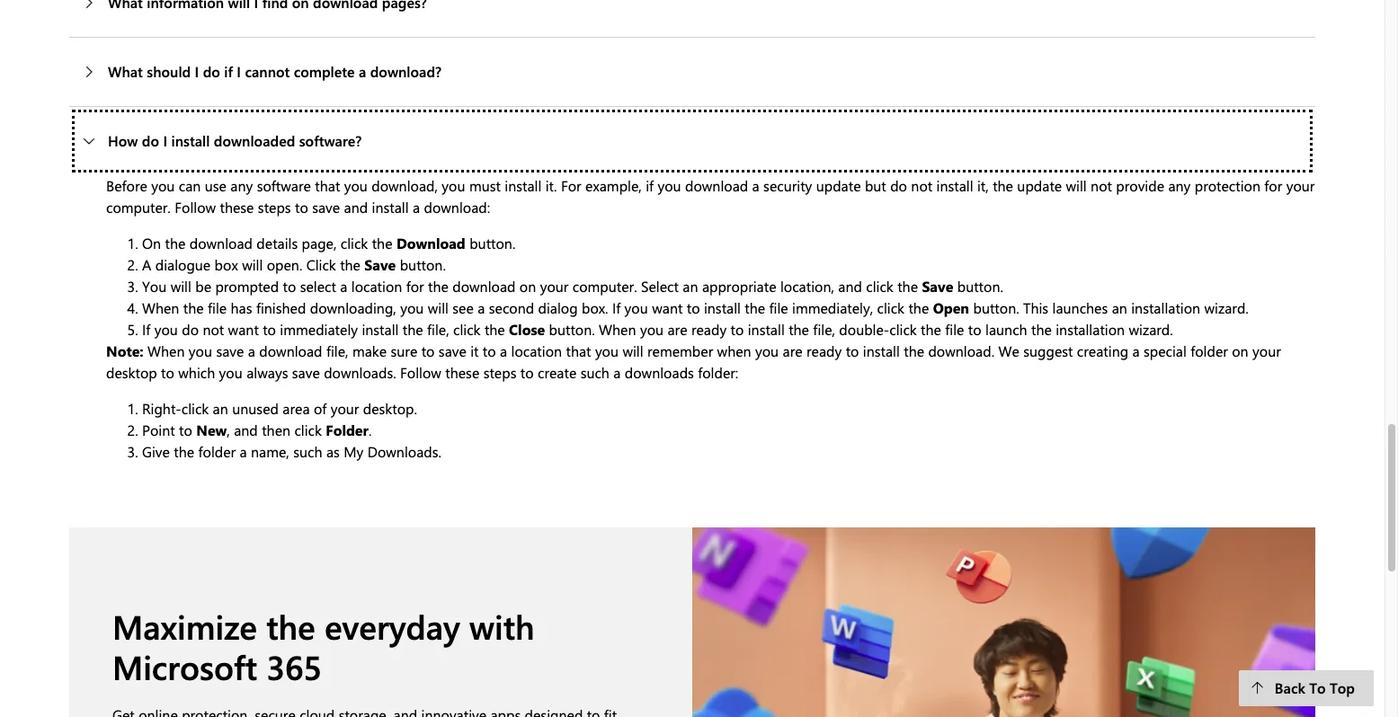 Task type: describe. For each thing, give the bounding box(es) containing it.
button. down download
[[400, 255, 446, 274]]

you up the remember
[[640, 320, 664, 339]]

2 horizontal spatial file
[[946, 320, 965, 339]]

if inside dropdown button
[[224, 62, 233, 81]]

create
[[538, 363, 577, 382]]

your inside before you can use any software that you download, you must install it. for example, if you download a security update but do not install it, the update will not provide any protection for your computer. follow these steps to save and install a download:
[[1287, 176, 1315, 195]]

downloading,
[[310, 298, 396, 317]]

install down download,
[[372, 198, 409, 217]]

do inside on the download details page, click the download button. a dialogue box will open. click the save button. you will be prompted to select a location for the download on your computer. select an appropriate location, and click the save button. when the file has finished downloading, you will see a second dialog box. if you want to install the file immediately, click the open button. this launches an installation wizard. if you do not want to immediately install the file, click the close button. when you are ready to install the file, double-click the file to launch the installation wizard.
[[182, 320, 199, 339]]

but
[[865, 176, 887, 195]]

will up prompted
[[242, 255, 263, 274]]

special
[[1144, 342, 1187, 361]]

for inside before you can use any software that you download, you must install it. for example, if you download a security update but do not install it, the update will not provide any protection for your computer. follow these steps to save and install a download:
[[1265, 176, 1283, 195]]

computer. inside on the download details page, click the download button. a dialogue box will open. click the save button. you will be prompted to select a location for the download on your computer. select an appropriate location, and click the save button. when the file has finished downloading, you will see a second dialog box. if you want to install the file immediately, click the open button. this launches an installation wizard. if you do not want to immediately install the file, click the close button. when you are ready to install the file, double-click the file to launch the installation wizard.
[[573, 277, 637, 296]]

on
[[142, 234, 161, 253]]

protection
[[1195, 176, 1261, 195]]

to up the remember
[[687, 298, 700, 317]]

you up sure
[[400, 298, 424, 317]]

as
[[326, 442, 340, 461]]

save inside before you can use any software that you download, you must install it. for example, if you download a security update but do not install it, the update will not provide any protection for your computer. follow these steps to save and install a download:
[[312, 198, 340, 217]]

to up download.
[[968, 320, 982, 339]]

example,
[[585, 176, 642, 195]]

a inside right-click an unused area of your desktop. point to new , and then click folder . give the folder a name, such as my downloads.
[[240, 442, 247, 461]]

you up download:
[[442, 176, 465, 195]]

make
[[352, 342, 387, 361]]

download inside when you save a download file, make sure to save it to a location that you will remember when you are ready to install the download. we suggest creating a special folder on your desktop to which you always save downloads. follow these steps to create such a downloads folder:
[[259, 342, 322, 361]]

which
[[178, 363, 215, 382]]

cannot
[[245, 62, 290, 81]]

1 update from the left
[[816, 176, 861, 195]]

desktop
[[106, 363, 157, 382]]

steps inside when you save a download file, make sure to save it to a location that you will remember when you are ready to install the download. we suggest creating a special folder on your desktop to which you always save downloads. follow these steps to create such a downloads folder:
[[484, 363, 517, 382]]

appropriate
[[702, 277, 777, 296]]

for inside on the download details page, click the download button. a dialogue box will open. click the save button. you will be prompted to select a location for the download on your computer. select an appropriate location, and click the save button. when the file has finished downloading, you will see a second dialog box. if you want to install the file immediately, click the open button. this launches an installation wizard. if you do not want to immediately install the file, click the close button. when you are ready to install the file, double-click the file to launch the installation wizard.
[[406, 277, 424, 296]]

will inside before you can use any software that you download, you must install it. for example, if you download a security update but do not install it, the update will not provide any protection for your computer. follow these steps to save and install a download:
[[1066, 176, 1087, 195]]

1 horizontal spatial installation
[[1132, 298, 1201, 317]]

you down select
[[625, 298, 648, 317]]

details
[[257, 234, 298, 253]]

use
[[205, 176, 227, 195]]

you
[[142, 277, 167, 296]]

back to top
[[1275, 679, 1355, 698]]

to down double-
[[846, 342, 859, 361]]

download?
[[370, 62, 442, 81]]

a left security
[[752, 176, 760, 195]]

a young woman works on a surface laptop while microsoft 365 app icons whirl around her head. image
[[692, 528, 1316, 718]]

you right when
[[755, 342, 779, 361]]

software?
[[299, 131, 362, 150]]

a up downloading,
[[340, 277, 348, 296]]

button. down download:
[[470, 234, 516, 253]]

such inside when you save a download file, make sure to save it to a location that you will remember when you are ready to install the download. we suggest creating a special folder on your desktop to which you always save downloads. follow these steps to create such a downloads folder:
[[581, 363, 610, 382]]

the inside before you can use any software that you download, you must install it. for example, if you download a security update but do not install it, the update will not provide any protection for your computer. follow these steps to save and install a download:
[[993, 176, 1014, 195]]

download,
[[372, 176, 438, 195]]

location inside when you save a download file, make sure to save it to a location that you will remember when you are ready to install the download. we suggest creating a special folder on your desktop to which you always save downloads. follow these steps to create such a downloads folder:
[[511, 342, 562, 361]]

a left downloads
[[614, 363, 621, 382]]

has
[[231, 298, 252, 317]]

back to top link
[[1240, 671, 1374, 707]]

.
[[369, 421, 372, 440]]

the inside when you save a download file, make sure to save it to a location that you will remember when you are ready to install the download. we suggest creating a special folder on your desktop to which you always save downloads. follow these steps to create such a downloads folder:
[[904, 342, 925, 361]]

remember
[[648, 342, 713, 361]]

to down finished
[[263, 320, 276, 339]]

with
[[470, 605, 535, 649]]

double-
[[839, 320, 890, 339]]

1 vertical spatial wizard.
[[1129, 320, 1173, 339]]

when
[[717, 342, 752, 361]]

downloaded
[[214, 131, 295, 150]]

box.
[[582, 298, 608, 317]]

these inside when you save a download file, make sure to save it to a location that you will remember when you are ready to install the download. we suggest creating a special folder on your desktop to which you always save downloads. follow these steps to create such a downloads folder:
[[445, 363, 480, 382]]

0 horizontal spatial file
[[208, 298, 227, 317]]

follow inside before you can use any software that you download, you must install it. for example, if you download a security update but do not install it, the update will not provide any protection for your computer. follow these steps to save and install a download:
[[175, 198, 216, 217]]

it.
[[546, 176, 557, 195]]

we
[[999, 342, 1020, 361]]

page,
[[302, 234, 337, 253]]

0 vertical spatial when
[[142, 298, 179, 317]]

file, inside when you save a download file, make sure to save it to a location that you will remember when you are ready to install the download. we suggest creating a special folder on your desktop to which you always save downloads. follow these steps to create such a downloads folder:
[[326, 342, 348, 361]]

you down how do i install downloaded software? dropdown button
[[658, 176, 681, 195]]

give
[[142, 442, 170, 461]]

of
[[314, 399, 327, 418]]

my
[[344, 442, 364, 461]]

do inside dropdown button
[[142, 131, 159, 150]]

download inside before you can use any software that you download, you must install it. for example, if you download a security update but do not install it, the update will not provide any protection for your computer. follow these steps to save and install a download:
[[685, 176, 748, 195]]

will left the see
[[428, 298, 449, 317]]

close
[[509, 320, 545, 339]]

download up the see
[[453, 277, 516, 296]]

computer. inside before you can use any software that you download, you must install it. for example, if you download a security update but do not install it, the update will not provide any protection for your computer. follow these steps to save and install a download:
[[106, 198, 171, 217]]

launch
[[986, 320, 1028, 339]]

1 horizontal spatial wizard.
[[1205, 298, 1249, 317]]

button. up launch
[[974, 298, 1020, 317]]

downloads
[[625, 363, 694, 382]]

must
[[469, 176, 501, 195]]

an inside right-click an unused area of your desktop. point to new , and then click folder . give the folder a name, such as my downloads.
[[213, 399, 228, 418]]

install down the appropriate
[[704, 298, 741, 317]]

to right it
[[483, 342, 496, 361]]

for
[[561, 176, 582, 195]]

1 horizontal spatial if
[[612, 298, 621, 317]]

1 vertical spatial save
[[922, 277, 954, 296]]

prompted
[[215, 277, 279, 296]]

365
[[267, 645, 322, 689]]

click
[[306, 255, 336, 274]]

it
[[471, 342, 479, 361]]

do inside before you can use any software that you download, you must install it. for example, if you download a security update but do not install it, the update will not provide any protection for your computer. follow these steps to save and install a download:
[[890, 176, 907, 195]]

this
[[1023, 298, 1049, 317]]

such inside right-click an unused area of your desktop. point to new , and then click folder . give the folder a name, such as my downloads.
[[293, 442, 322, 461]]

how
[[108, 131, 138, 150]]

install inside dropdown button
[[171, 131, 210, 150]]

2 horizontal spatial i
[[237, 62, 241, 81]]

0 vertical spatial an
[[683, 277, 698, 296]]

dialogue
[[155, 255, 211, 274]]

always
[[247, 363, 288, 382]]

1 horizontal spatial file,
[[427, 320, 449, 339]]

name,
[[251, 442, 289, 461]]

are inside on the download details page, click the download button. a dialogue box will open. click the save button. you will be prompted to select a location for the download on your computer. select an appropriate location, and click the save button. when the file has finished downloading, you will see a second dialog box. if you want to install the file immediately, click the open button. this launches an installation wizard. if you do not want to immediately install the file, click the close button. when you are ready to install the file, double-click the file to launch the installation wizard.
[[668, 320, 688, 339]]

folder
[[326, 421, 369, 440]]

security
[[764, 176, 812, 195]]

do inside dropdown button
[[203, 62, 220, 81]]

select
[[641, 277, 679, 296]]

maximize
[[112, 605, 257, 649]]

it,
[[978, 176, 989, 195]]

immediately
[[280, 320, 358, 339]]

1 horizontal spatial not
[[911, 176, 933, 195]]

desktop.
[[363, 399, 417, 418]]

a inside dropdown button
[[359, 62, 366, 81]]

what
[[108, 62, 143, 81]]

to right sure
[[421, 342, 435, 361]]

a up always
[[248, 342, 255, 361]]

on inside when you save a download file, make sure to save it to a location that you will remember when you are ready to install the download. we suggest creating a special folder on your desktop to which you always save downloads. follow these steps to create such a downloads folder:
[[1232, 342, 1249, 361]]

downloads.
[[324, 363, 396, 382]]

be
[[195, 277, 211, 296]]

save down has
[[216, 342, 244, 361]]

maximize the everyday with microsoft 365
[[112, 605, 535, 689]]

location inside on the download details page, click the download button. a dialogue box will open. click the save button. you will be prompted to select a location for the download on your computer. select an appropriate location, and click the save button. when the file has finished downloading, you will see a second dialog box. if you want to install the file immediately, click the open button. this launches an installation wizard. if you do not want to immediately install the file, click the close button. when you are ready to install the file, double-click the file to launch the installation wizard.
[[351, 277, 402, 296]]

how do i install downloaded software? button
[[69, 107, 1316, 175]]

that inside before you can use any software that you download, you must install it. for example, if you download a security update but do not install it, the update will not provide any protection for your computer. follow these steps to save and install a download:
[[315, 176, 340, 195]]

that inside when you save a download file, make sure to save it to a location that you will remember when you are ready to install the download. we suggest creating a special folder on your desktop to which you always save downloads. follow these steps to create such a downloads folder:
[[566, 342, 591, 361]]

finished
[[256, 298, 306, 317]]

and inside on the download details page, click the download button. a dialogue box will open. click the save button. you will be prompted to select a location for the download on your computer. select an appropriate location, and click the save button. when the file has finished downloading, you will see a second dialog box. if you want to install the file immediately, click the open button. this launches an installation wizard. if you do not want to immediately install the file, click the close button. when you are ready to install the file, double-click the file to launch the installation wizard.
[[838, 277, 862, 296]]

before you can use any software that you download, you must install it. for example, if you download a security update but do not install it, the update will not provide any protection for your computer. follow these steps to save and install a download:
[[106, 176, 1315, 217]]

1 vertical spatial when
[[599, 320, 636, 339]]

1 vertical spatial want
[[228, 320, 259, 339]]

immediately,
[[792, 298, 873, 317]]

the inside right-click an unused area of your desktop. point to new , and then click folder . give the folder a name, such as my downloads.
[[174, 442, 194, 461]]

new
[[196, 421, 227, 440]]

and inside before you can use any software that you download, you must install it. for example, if you download a security update but do not install it, the update will not provide any protection for your computer. follow these steps to save and install a download:
[[344, 198, 368, 217]]

open.
[[267, 255, 303, 274]]

will inside when you save a download file, make sure to save it to a location that you will remember when you are ready to install the download. we suggest creating a special folder on your desktop to which you always save downloads. follow these steps to create such a downloads folder:
[[623, 342, 644, 361]]

suggest
[[1024, 342, 1073, 361]]

to down the open.
[[283, 277, 296, 296]]

button. down dialog on the left top of page
[[549, 320, 595, 339]]



Task type: vqa. For each thing, say whether or not it's contained in the screenshot.
Source
no



Task type: locate. For each thing, give the bounding box(es) containing it.
0 vertical spatial save
[[365, 255, 396, 274]]

when down you
[[142, 298, 179, 317]]

0 vertical spatial for
[[1265, 176, 1283, 195]]

install
[[171, 131, 210, 150], [505, 176, 542, 195], [937, 176, 974, 195], [372, 198, 409, 217], [704, 298, 741, 317], [362, 320, 399, 339], [748, 320, 785, 339], [863, 342, 900, 361]]

install inside when you save a download file, make sure to save it to a location that you will remember when you are ready to install the download. we suggest creating a special folder on your desktop to which you always save downloads. follow these steps to create such a downloads folder:
[[863, 342, 900, 361]]

area
[[283, 399, 310, 418]]

folder inside right-click an unused area of your desktop. point to new , and then click folder . give the folder a name, such as my downloads.
[[198, 442, 236, 461]]

0 horizontal spatial ready
[[692, 320, 727, 339]]

0 vertical spatial that
[[315, 176, 340, 195]]

0 vertical spatial if
[[224, 62, 233, 81]]

do up which
[[182, 320, 199, 339]]

0 horizontal spatial location
[[351, 277, 402, 296]]

how do i install downloaded software?
[[108, 131, 362, 150]]

a left name,
[[240, 442, 247, 461]]

1 vertical spatial follow
[[400, 363, 441, 382]]

note:
[[106, 342, 148, 361]]

unused
[[232, 399, 279, 418]]

when inside when you save a download file, make sure to save it to a location that you will remember when you are ready to install the download. we suggest creating a special folder on your desktop to which you always save downloads. follow these steps to create such a downloads folder:
[[148, 342, 185, 361]]

1 any from the left
[[231, 176, 253, 195]]

a
[[359, 62, 366, 81], [752, 176, 760, 195], [413, 198, 420, 217], [340, 277, 348, 296], [478, 298, 485, 317], [248, 342, 255, 361], [500, 342, 507, 361], [1133, 342, 1140, 361], [614, 363, 621, 382], [240, 442, 247, 461]]

0 horizontal spatial save
[[365, 255, 396, 274]]

a down download,
[[413, 198, 420, 217]]

then
[[262, 421, 291, 440]]

download
[[397, 234, 466, 253]]

and up the immediately,
[[838, 277, 862, 296]]

save left it
[[439, 342, 467, 361]]

microsoft
[[112, 645, 257, 689]]

1 horizontal spatial an
[[683, 277, 698, 296]]

0 horizontal spatial any
[[231, 176, 253, 195]]

to left "create"
[[521, 363, 534, 382]]

location,
[[781, 277, 835, 296]]

not down be
[[203, 320, 224, 339]]

1 horizontal spatial follow
[[400, 363, 441, 382]]

update left the 'but'
[[816, 176, 861, 195]]

such right "create"
[[581, 363, 610, 382]]

sure
[[391, 342, 418, 361]]

that
[[315, 176, 340, 195], [566, 342, 591, 361]]

that right software
[[315, 176, 340, 195]]

0 horizontal spatial wizard.
[[1129, 320, 1173, 339]]

1 horizontal spatial that
[[566, 342, 591, 361]]

i inside dropdown button
[[163, 131, 167, 150]]

save up 'page,'
[[312, 198, 340, 217]]

0 vertical spatial computer.
[[106, 198, 171, 217]]

i right should
[[195, 62, 199, 81]]

will up downloads
[[623, 342, 644, 361]]

install left it.
[[505, 176, 542, 195]]

a left special
[[1133, 342, 1140, 361]]

when you save a download file, make sure to save it to a location that you will remember when you are ready to install the download. we suggest creating a special folder on your desktop to which you always save downloads. follow these steps to create such a downloads folder:
[[106, 342, 1281, 382]]

these inside before you can use any software that you download, you must install it. for example, if you download a security update but do not install it, the update will not provide any protection for your computer. follow these steps to save and install a download:
[[220, 198, 254, 217]]

install up "can"
[[171, 131, 210, 150]]

download down how do i install downloaded software? dropdown button
[[685, 176, 748, 195]]

1 horizontal spatial file
[[769, 298, 788, 317]]

1 horizontal spatial such
[[581, 363, 610, 382]]

0 vertical spatial are
[[668, 320, 688, 339]]

top
[[1330, 679, 1355, 698]]

on
[[520, 277, 536, 296], [1232, 342, 1249, 361]]

select
[[300, 277, 336, 296]]

what should i do if i cannot complete a download? button
[[69, 38, 1316, 106]]

you down box.
[[595, 342, 619, 361]]

to left the new
[[179, 421, 192, 440]]

a
[[142, 255, 151, 274]]

2 vertical spatial and
[[234, 421, 258, 440]]

your inside on the download details page, click the download button. a dialogue box will open. click the save button. you will be prompted to select a location for the download on your computer. select an appropriate location, and click the save button. when the file has finished downloading, you will see a second dialog box. if you want to install the file immediately, click the open button. this launches an installation wizard. if you do not want to immediately install the file, click the close button. when you are ready to install the file, double-click the file to launch the installation wizard.
[[540, 277, 569, 296]]

open
[[933, 298, 970, 317]]

0 vertical spatial these
[[220, 198, 254, 217]]

a right the see
[[478, 298, 485, 317]]

0 vertical spatial ready
[[692, 320, 727, 339]]

can
[[179, 176, 201, 195]]

what should i do if i cannot complete a download?
[[108, 62, 442, 81]]

file left has
[[208, 298, 227, 317]]

folder:
[[698, 363, 739, 382]]

for right protection
[[1265, 176, 1283, 195]]

location up downloading,
[[351, 277, 402, 296]]

provide
[[1116, 176, 1165, 195]]

1 horizontal spatial any
[[1169, 176, 1191, 195]]

1 vertical spatial an
[[1112, 298, 1128, 317]]

0 horizontal spatial if
[[142, 320, 150, 339]]

2 vertical spatial when
[[148, 342, 185, 361]]

0 vertical spatial on
[[520, 277, 536, 296]]

install left it,
[[937, 176, 974, 195]]

i right the how
[[163, 131, 167, 150]]

1 horizontal spatial these
[[445, 363, 480, 382]]

0 horizontal spatial not
[[203, 320, 224, 339]]

0 horizontal spatial computer.
[[106, 198, 171, 217]]

an right launches
[[1112, 298, 1128, 317]]

2 horizontal spatial an
[[1112, 298, 1128, 317]]

steps down close
[[484, 363, 517, 382]]

will down dialogue
[[171, 277, 191, 296]]

i left 'cannot'
[[237, 62, 241, 81]]

0 horizontal spatial are
[[668, 320, 688, 339]]

for
[[1265, 176, 1283, 195], [406, 277, 424, 296]]

if right box.
[[612, 298, 621, 317]]

file
[[208, 298, 227, 317], [769, 298, 788, 317], [946, 320, 965, 339]]

point
[[142, 421, 175, 440]]

1 vertical spatial these
[[445, 363, 480, 382]]

1 horizontal spatial for
[[1265, 176, 1283, 195]]

do right the how
[[142, 131, 159, 150]]

installation down launches
[[1056, 320, 1125, 339]]

0 vertical spatial folder
[[1191, 342, 1228, 361]]

i for install
[[163, 131, 167, 150]]

want down select
[[652, 298, 683, 317]]

do
[[203, 62, 220, 81], [142, 131, 159, 150], [890, 176, 907, 195], [182, 320, 199, 339]]

1 vertical spatial such
[[293, 442, 322, 461]]

0 horizontal spatial folder
[[198, 442, 236, 461]]

1 horizontal spatial i
[[195, 62, 199, 81]]

and
[[344, 198, 368, 217], [838, 277, 862, 296], [234, 421, 258, 440]]

1 horizontal spatial update
[[1017, 176, 1062, 195]]

before
[[106, 176, 147, 195]]

creating
[[1077, 342, 1129, 361]]

if right example,
[[646, 176, 654, 195]]

1 horizontal spatial are
[[783, 342, 803, 361]]

your inside when you save a download file, make sure to save it to a location that you will remember when you are ready to install the download. we suggest creating a special folder on your desktop to which you always save downloads. follow these steps to create such a downloads folder:
[[1253, 342, 1281, 361]]

ready down the immediately,
[[807, 342, 842, 361]]

these
[[220, 198, 254, 217], [445, 363, 480, 382]]

to left which
[[161, 363, 174, 382]]

1 vertical spatial and
[[838, 277, 862, 296]]

folder right special
[[1191, 342, 1228, 361]]

1 horizontal spatial steps
[[484, 363, 517, 382]]

to
[[295, 198, 308, 217], [283, 277, 296, 296], [687, 298, 700, 317], [263, 320, 276, 339], [731, 320, 744, 339], [968, 320, 982, 339], [421, 342, 435, 361], [483, 342, 496, 361], [846, 342, 859, 361], [161, 363, 174, 382], [521, 363, 534, 382], [179, 421, 192, 440]]

save
[[365, 255, 396, 274], [922, 277, 954, 296]]

follow down "can"
[[175, 198, 216, 217]]

see
[[453, 298, 474, 317]]

1 vertical spatial that
[[566, 342, 591, 361]]

1 vertical spatial if
[[142, 320, 150, 339]]

0 horizontal spatial update
[[816, 176, 861, 195]]

0 horizontal spatial these
[[220, 198, 254, 217]]

you down you
[[154, 320, 178, 339]]

complete
[[294, 62, 355, 81]]

you left download,
[[344, 176, 368, 195]]

these down it
[[445, 363, 480, 382]]

to inside before you can use any software that you download, you must install it. for example, if you download a security update but do not install it, the update will not provide any protection for your computer. follow these steps to save and install a download:
[[295, 198, 308, 217]]

on up second at the top of page
[[520, 277, 536, 296]]

are up the remember
[[668, 320, 688, 339]]

to down software
[[295, 198, 308, 217]]

1 vertical spatial ready
[[807, 342, 842, 361]]

0 horizontal spatial for
[[406, 277, 424, 296]]

2 horizontal spatial not
[[1091, 176, 1112, 195]]

0 horizontal spatial want
[[228, 320, 259, 339]]

0 horizontal spatial an
[[213, 399, 228, 418]]

1 horizontal spatial ready
[[807, 342, 842, 361]]

1 vertical spatial computer.
[[573, 277, 637, 296]]

such left "as"
[[293, 442, 322, 461]]

update right it,
[[1017, 176, 1062, 195]]

an up , on the bottom of the page
[[213, 399, 228, 418]]

software
[[257, 176, 311, 195]]

folder inside when you save a download file, make sure to save it to a location that you will remember when you are ready to install the download. we suggest creating a special folder on your desktop to which you always save downloads. follow these steps to create such a downloads folder:
[[1191, 342, 1228, 361]]

1 horizontal spatial and
[[344, 198, 368, 217]]

1 vertical spatial steps
[[484, 363, 517, 382]]

1 vertical spatial on
[[1232, 342, 1249, 361]]

a right complete
[[359, 62, 366, 81]]

2 horizontal spatial file,
[[813, 320, 835, 339]]

0 vertical spatial want
[[652, 298, 683, 317]]

1 vertical spatial installation
[[1056, 320, 1125, 339]]

you up which
[[189, 342, 212, 361]]

you left "can"
[[151, 176, 175, 195]]

right-click an unused area of your desktop. point to new , and then click folder . give the folder a name, such as my downloads.
[[142, 399, 442, 461]]

installation up special
[[1132, 298, 1201, 317]]

box
[[215, 255, 238, 274]]

if inside before you can use any software that you download, you must install it. for example, if you download a security update but do not install it, the update will not provide any protection for your computer. follow these steps to save and install a download:
[[646, 176, 654, 195]]

your
[[1287, 176, 1315, 195], [540, 277, 569, 296], [1253, 342, 1281, 361], [331, 399, 359, 418]]

1 horizontal spatial want
[[652, 298, 683, 317]]

i for do
[[195, 62, 199, 81]]

if
[[612, 298, 621, 317], [142, 320, 150, 339]]

computer.
[[106, 198, 171, 217], [573, 277, 637, 296]]

any right the provide
[[1169, 176, 1191, 195]]

0 horizontal spatial that
[[315, 176, 340, 195]]

0 horizontal spatial if
[[224, 62, 233, 81]]

not inside on the download details page, click the download button. a dialogue box will open. click the save button. you will be prompted to select a location for the download on your computer. select an appropriate location, and click the save button. when the file has finished downloading, you will see a second dialog box. if you want to install the file immediately, click the open button. this launches an installation wizard. if you do not want to immediately install the file, click the close button. when you are ready to install the file, double-click the file to launch the installation wizard.
[[203, 320, 224, 339]]

0 horizontal spatial installation
[[1056, 320, 1125, 339]]

0 horizontal spatial steps
[[258, 198, 291, 217]]

0 horizontal spatial file,
[[326, 342, 348, 361]]

will
[[1066, 176, 1087, 195], [242, 255, 263, 274], [171, 277, 191, 296], [428, 298, 449, 317], [623, 342, 644, 361]]

an right select
[[683, 277, 698, 296]]

when
[[142, 298, 179, 317], [599, 320, 636, 339], [148, 342, 185, 361]]

on right special
[[1232, 342, 1249, 361]]

not right the 'but'
[[911, 176, 933, 195]]

follow inside when you save a download file, make sure to save it to a location that you will remember when you are ready to install the download. we suggest creating a special folder on your desktop to which you always save downloads. follow these steps to create such a downloads folder:
[[400, 363, 441, 382]]

want down has
[[228, 320, 259, 339]]

right-
[[142, 399, 181, 418]]

wizard.
[[1205, 298, 1249, 317], [1129, 320, 1173, 339]]

click
[[341, 234, 368, 253], [866, 277, 894, 296], [877, 298, 905, 317], [453, 320, 481, 339], [890, 320, 917, 339], [181, 399, 209, 418], [294, 421, 322, 440]]

launches
[[1053, 298, 1108, 317]]

save up the area at the bottom of the page
[[292, 363, 320, 382]]

download up box at the top left
[[190, 234, 253, 253]]

computer. up box.
[[573, 277, 637, 296]]

0 vertical spatial and
[[344, 198, 368, 217]]

steps down software
[[258, 198, 291, 217]]

location
[[351, 277, 402, 296], [511, 342, 562, 361]]

the inside maximize the everyday with microsoft 365
[[266, 605, 315, 649]]

1 horizontal spatial if
[[646, 176, 654, 195]]

should
[[147, 62, 191, 81]]

1 vertical spatial folder
[[198, 442, 236, 461]]

0 vertical spatial wizard.
[[1205, 298, 1249, 317]]

any
[[231, 176, 253, 195], [1169, 176, 1191, 195]]

2 horizontal spatial and
[[838, 277, 862, 296]]

0 vertical spatial follow
[[175, 198, 216, 217]]

on the download details page, click the download button. a dialogue box will open. click the save button. you will be prompted to select a location for the download on your computer. select an appropriate location, and click the save button. when the file has finished downloading, you will see a second dialog box. if you want to install the file immediately, click the open button. this launches an installation wizard. if you do not want to immediately install the file, click the close button. when you are ready to install the file, double-click the file to launch the installation wizard.
[[142, 234, 1249, 339]]

a right it
[[500, 342, 507, 361]]

1 vertical spatial location
[[511, 342, 562, 361]]

when down box.
[[599, 320, 636, 339]]

are inside when you save a download file, make sure to save it to a location that you will remember when you are ready to install the download. we suggest creating a special folder on your desktop to which you always save downloads. follow these steps to create such a downloads folder:
[[783, 342, 803, 361]]

download up always
[[259, 342, 322, 361]]

ready inside when you save a download file, make sure to save it to a location that you will remember when you are ready to install the download. we suggest creating a special folder on your desktop to which you always save downloads. follow these steps to create such a downloads folder:
[[807, 342, 842, 361]]

your inside right-click an unused area of your desktop. point to new , and then click folder . give the folder a name, such as my downloads.
[[331, 399, 359, 418]]

second
[[489, 298, 534, 317]]

an
[[683, 277, 698, 296], [1112, 298, 1128, 317], [213, 399, 228, 418]]

do right the 'but'
[[890, 176, 907, 195]]

steps inside before you can use any software that you download, you must install it. for example, if you download a security update but do not install it, the update will not provide any protection for your computer. follow these steps to save and install a download:
[[258, 198, 291, 217]]

1 vertical spatial for
[[406, 277, 424, 296]]

are
[[668, 320, 688, 339], [783, 342, 803, 361]]

on inside on the download details page, click the download button. a dialogue box will open. click the save button. you will be prompted to select a location for the download on your computer. select an appropriate location, and click the save button. when the file has finished downloading, you will see a second dialog box. if you want to install the file immediately, click the open button. this launches an installation wizard. if you do not want to immediately install the file, click the close button. when you are ready to install the file, double-click the file to launch the installation wizard.
[[520, 277, 536, 296]]

0 vertical spatial such
[[581, 363, 610, 382]]

2 update from the left
[[1017, 176, 1062, 195]]

download
[[685, 176, 748, 195], [190, 234, 253, 253], [453, 277, 516, 296], [259, 342, 322, 361]]

0 horizontal spatial on
[[520, 277, 536, 296]]

and right , on the bottom of the page
[[234, 421, 258, 440]]

0 horizontal spatial i
[[163, 131, 167, 150]]

downloads.
[[368, 442, 442, 461]]

back
[[1275, 679, 1306, 698]]

to inside right-click an unused area of your desktop. point to new , and then click folder . give the folder a name, such as my downloads.
[[179, 421, 192, 440]]

to up when
[[731, 320, 744, 339]]

0 horizontal spatial such
[[293, 442, 322, 461]]

2 any from the left
[[1169, 176, 1191, 195]]

update
[[816, 176, 861, 195], [1017, 176, 1062, 195]]

1 vertical spatial are
[[783, 342, 803, 361]]

if
[[224, 62, 233, 81], [646, 176, 654, 195]]

save up downloading,
[[365, 255, 396, 274]]

install up when
[[748, 320, 785, 339]]

0 vertical spatial location
[[351, 277, 402, 296]]

not
[[911, 176, 933, 195], [1091, 176, 1112, 195], [203, 320, 224, 339]]

ready inside on the download details page, click the download button. a dialogue box will open. click the save button. you will be prompted to select a location for the download on your computer. select an appropriate location, and click the save button. when the file has finished downloading, you will see a second dialog box. if you want to install the file immediately, click the open button. this launches an installation wizard. if you do not want to immediately install the file, click the close button. when you are ready to install the file, double-click the file to launch the installation wizard.
[[692, 320, 727, 339]]

install up 'make'
[[362, 320, 399, 339]]

when up which
[[148, 342, 185, 361]]

2 vertical spatial an
[[213, 399, 228, 418]]

and inside right-click an unused area of your desktop. point to new , and then click folder . give the folder a name, such as my downloads.
[[234, 421, 258, 440]]

for down download
[[406, 277, 424, 296]]

button.
[[470, 234, 516, 253], [400, 255, 446, 274], [958, 277, 1004, 296], [974, 298, 1020, 317], [549, 320, 595, 339]]

1 horizontal spatial save
[[922, 277, 954, 296]]

1 horizontal spatial folder
[[1191, 342, 1228, 361]]

0 vertical spatial installation
[[1132, 298, 1201, 317]]

1 horizontal spatial on
[[1232, 342, 1249, 361]]

and down software?
[[344, 198, 368, 217]]

save up open
[[922, 277, 954, 296]]

download:
[[424, 198, 490, 217]]

do right should
[[203, 62, 220, 81]]

location down close
[[511, 342, 562, 361]]

everyday
[[325, 605, 460, 649]]

button. up open
[[958, 277, 1004, 296]]

file down the location,
[[769, 298, 788, 317]]

you right which
[[219, 363, 243, 382]]

dialog
[[538, 298, 578, 317]]

0 horizontal spatial and
[[234, 421, 258, 440]]

you
[[151, 176, 175, 195], [344, 176, 368, 195], [442, 176, 465, 195], [658, 176, 681, 195], [400, 298, 424, 317], [625, 298, 648, 317], [154, 320, 178, 339], [640, 320, 664, 339], [189, 342, 212, 361], [595, 342, 619, 361], [755, 342, 779, 361], [219, 363, 243, 382]]

that up "create"
[[566, 342, 591, 361]]

0 horizontal spatial follow
[[175, 198, 216, 217]]

0 vertical spatial if
[[612, 298, 621, 317]]

1 vertical spatial if
[[646, 176, 654, 195]]

follow down sure
[[400, 363, 441, 382]]



